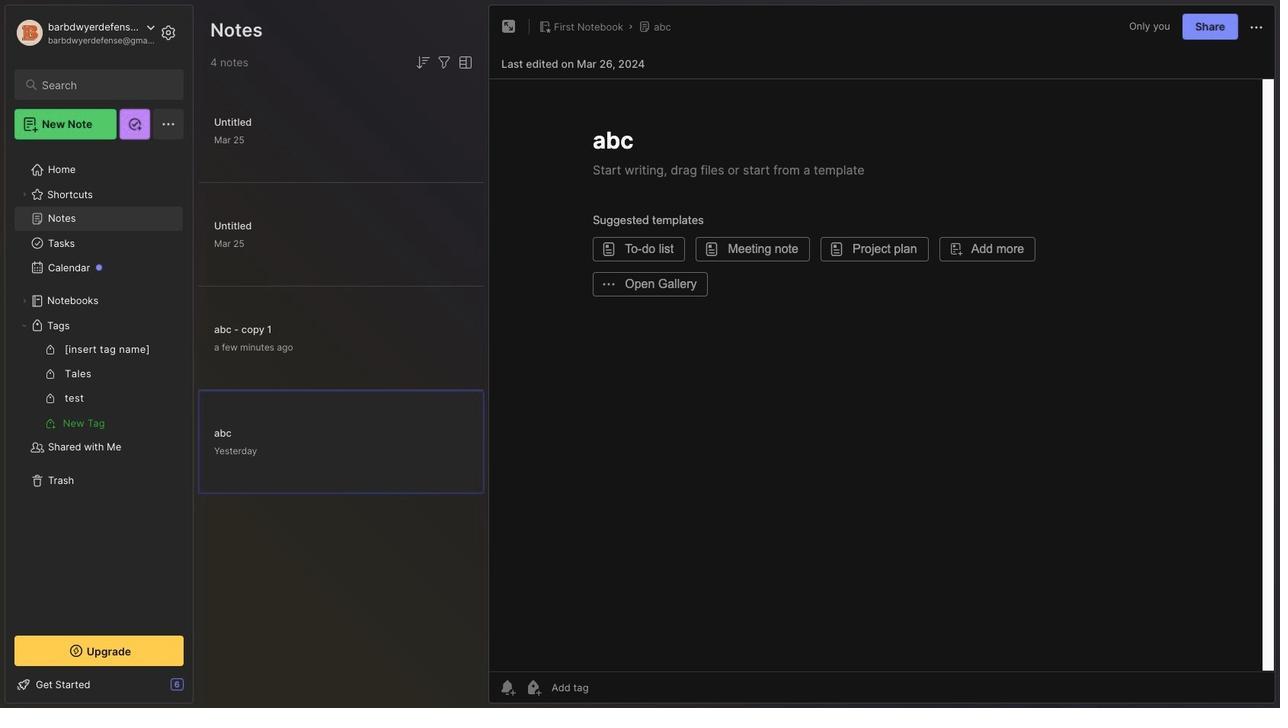 Task type: describe. For each thing, give the bounding box(es) containing it.
Sort options field
[[414, 53, 432, 72]]

expand tags image
[[20, 321, 29, 330]]

more actions image
[[1248, 18, 1266, 36]]

settings image
[[159, 24, 178, 42]]

View options field
[[453, 53, 475, 72]]

Account field
[[14, 18, 155, 48]]

group inside tree
[[14, 338, 183, 435]]

Add tag field
[[550, 681, 665, 694]]

none search field inside main element
[[42, 75, 170, 94]]

More actions field
[[1248, 17, 1266, 36]]

click to collapse image
[[192, 680, 204, 698]]

Note Editor text field
[[489, 78, 1275, 671]]

main element
[[0, 0, 198, 708]]

expand note image
[[500, 18, 518, 36]]

Help and Learning task checklist field
[[5, 672, 193, 697]]



Task type: vqa. For each thing, say whether or not it's contained in the screenshot.
get related to MONTH
no



Task type: locate. For each thing, give the bounding box(es) containing it.
expand notebooks image
[[20, 296, 29, 306]]

Add filters field
[[435, 53, 453, 72]]

add a reminder image
[[498, 678, 517, 697]]

None search field
[[42, 75, 170, 94]]

note window element
[[489, 5, 1276, 707]]

Search text field
[[42, 78, 170, 92]]

tree
[[5, 149, 193, 622]]

group
[[14, 338, 183, 435]]

add tag image
[[524, 678, 543, 697]]

tree inside main element
[[5, 149, 193, 622]]

add filters image
[[435, 53, 453, 72]]



